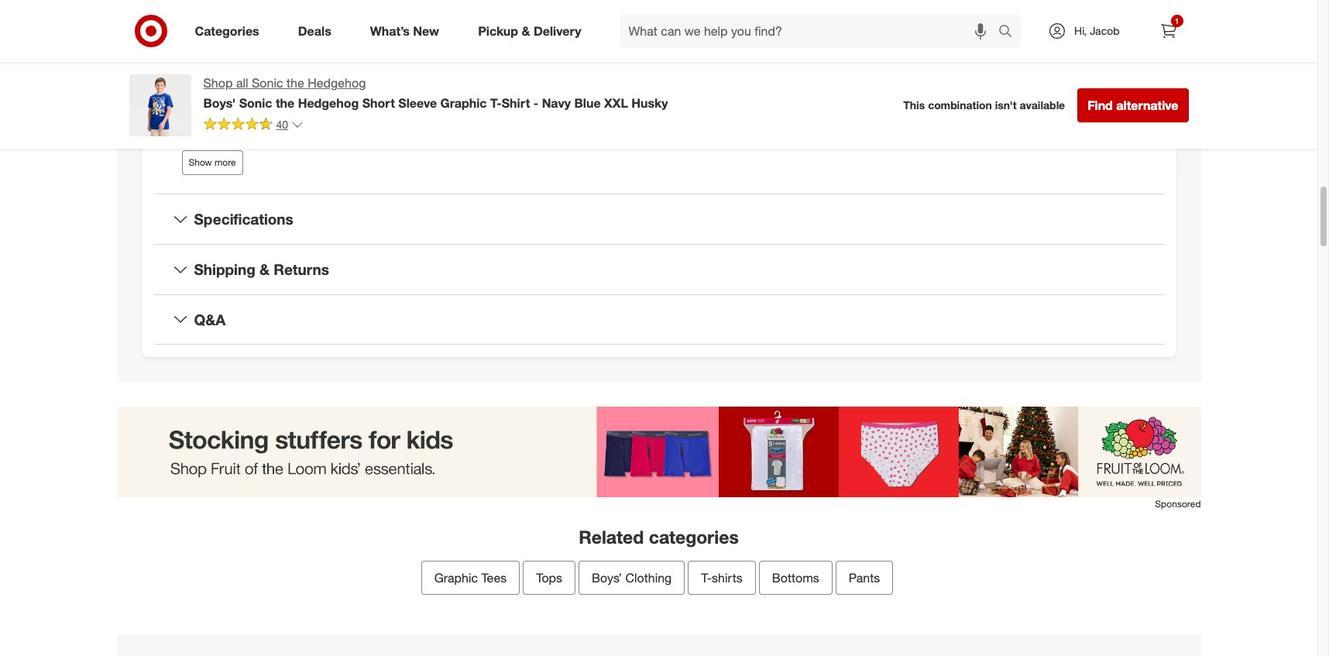 Task type: describe. For each thing, give the bounding box(es) containing it.
pants
[[849, 570, 880, 586]]

What can we help you find? suggestions appear below search field
[[619, 14, 1002, 48]]

t-shirts link
[[688, 561, 756, 595]]

more
[[215, 156, 236, 168]]

shop
[[203, 75, 233, 91]]

hi,
[[1074, 24, 1087, 37]]

available
[[1020, 99, 1065, 112]]

specifications button
[[154, 194, 1164, 244]]

image of boys' sonic the hedgehog short sleeve graphic t-shirt - navy blue xxl husky image
[[129, 74, 191, 136]]

t- inside shop all sonic the hedgehog boys' sonic the hedgehog short sleeve graphic t-shirt - navy blue xxl husky
[[490, 95, 502, 111]]

shirts
[[712, 570, 743, 586]]

tees
[[481, 570, 507, 586]]

graphic tees
[[434, 570, 507, 586]]

related categories
[[579, 526, 739, 548]]

q&a button
[[154, 295, 1164, 344]]

1 vertical spatial the
[[276, 95, 295, 111]]

find alternative
[[1088, 98, 1178, 113]]

related
[[579, 526, 644, 548]]

this
[[903, 99, 925, 112]]

isn't
[[995, 99, 1017, 112]]

& for pickup
[[522, 23, 530, 38]]

1 vertical spatial hedgehog
[[298, 95, 359, 111]]

show more button
[[182, 150, 243, 175]]

find alternative button
[[1078, 88, 1189, 122]]

bottoms link
[[759, 561, 832, 595]]

1 vertical spatial sonic
[[239, 95, 272, 111]]

shirt
[[502, 95, 530, 111]]

pants link
[[836, 561, 893, 595]]

categories link
[[182, 14, 279, 48]]

all
[[236, 75, 248, 91]]

tops link
[[523, 561, 576, 595]]

tops
[[536, 570, 562, 586]]

sleeve
[[398, 95, 437, 111]]

this combination isn't available
[[903, 99, 1065, 112]]



Task type: vqa. For each thing, say whether or not it's contained in the screenshot.
Sonic to the bottom
yes



Task type: locate. For each thing, give the bounding box(es) containing it.
boys'
[[592, 570, 622, 586]]

what's new link
[[357, 14, 459, 48]]

40 link
[[203, 117, 304, 135]]

related categories region
[[117, 407, 1201, 656]]

hedgehog up short
[[308, 75, 366, 91]]

& right pickup
[[522, 23, 530, 38]]

find
[[1088, 98, 1113, 113]]

what's new
[[370, 23, 439, 38]]

xxl
[[604, 95, 628, 111]]

advertisement region
[[117, 407, 1201, 498]]

categories
[[649, 526, 739, 548]]

1 horizontal spatial &
[[522, 23, 530, 38]]

0 vertical spatial the
[[287, 75, 304, 91]]

pickup
[[478, 23, 518, 38]]

t-
[[490, 95, 502, 111], [701, 570, 712, 586]]

sonic up the 40 link on the left of the page
[[239, 95, 272, 111]]

graphic right sleeve at the left top of the page
[[440, 95, 487, 111]]

shipping & returns button
[[154, 245, 1164, 294]]

t- down categories
[[701, 570, 712, 586]]

husky
[[632, 95, 668, 111]]

0 horizontal spatial t-
[[490, 95, 502, 111]]

clothing
[[625, 570, 672, 586]]

& for shipping
[[260, 260, 270, 278]]

show
[[189, 156, 212, 168]]

1 link
[[1151, 14, 1185, 48]]

sponsored
[[1155, 498, 1201, 510]]

deals link
[[285, 14, 351, 48]]

1 vertical spatial graphic
[[434, 570, 478, 586]]

what's
[[370, 23, 410, 38]]

1 vertical spatial &
[[260, 260, 270, 278]]

0 vertical spatial t-
[[490, 95, 502, 111]]

combination
[[928, 99, 992, 112]]

returns
[[274, 260, 329, 278]]

short
[[362, 95, 395, 111]]

new
[[413, 23, 439, 38]]

specifications
[[194, 210, 293, 228]]

1 horizontal spatial t-
[[701, 570, 712, 586]]

hedgehog left short
[[298, 95, 359, 111]]

categories
[[195, 23, 259, 38]]

t-shirts
[[701, 570, 743, 586]]

pickup & delivery
[[478, 23, 581, 38]]

hi, jacob
[[1074, 24, 1120, 37]]

the
[[287, 75, 304, 91], [276, 95, 295, 111]]

alternative
[[1116, 98, 1178, 113]]

boys'
[[203, 95, 236, 111]]

navy
[[542, 95, 571, 111]]

boys' clothing
[[592, 570, 672, 586]]

-
[[534, 95, 539, 111]]

shipping
[[194, 260, 255, 278]]

0 vertical spatial hedgehog
[[308, 75, 366, 91]]

deals
[[298, 23, 331, 38]]

jacob
[[1090, 24, 1120, 37]]

graphic inside shop all sonic the hedgehog boys' sonic the hedgehog short sleeve graphic t-shirt - navy blue xxl husky
[[440, 95, 487, 111]]

hedgehog
[[308, 75, 366, 91], [298, 95, 359, 111]]

sonic right all
[[252, 75, 283, 91]]

graphic
[[440, 95, 487, 111], [434, 570, 478, 586]]

search
[[991, 24, 1029, 40]]

graphic left tees at the left of page
[[434, 570, 478, 586]]

&
[[522, 23, 530, 38], [260, 260, 270, 278]]

bottoms
[[772, 570, 819, 586]]

shipping & returns
[[194, 260, 329, 278]]

shop all sonic the hedgehog boys' sonic the hedgehog short sleeve graphic t-shirt - navy blue xxl husky
[[203, 75, 668, 111]]

t- inside the related categories region
[[701, 570, 712, 586]]

show more
[[189, 156, 236, 168]]

0 vertical spatial graphic
[[440, 95, 487, 111]]

pickup & delivery link
[[465, 14, 601, 48]]

blue
[[574, 95, 601, 111]]

0 horizontal spatial &
[[260, 260, 270, 278]]

40
[[276, 118, 288, 131]]

delivery
[[534, 23, 581, 38]]

graphic inside the related categories region
[[434, 570, 478, 586]]

1
[[1175, 16, 1179, 26]]

q&a
[[194, 310, 226, 328]]

t- left -
[[490, 95, 502, 111]]

search button
[[991, 14, 1029, 51]]

0 vertical spatial sonic
[[252, 75, 283, 91]]

boys' clothing link
[[579, 561, 685, 595]]

& inside dropdown button
[[260, 260, 270, 278]]

0 vertical spatial &
[[522, 23, 530, 38]]

1 vertical spatial t-
[[701, 570, 712, 586]]

& left returns
[[260, 260, 270, 278]]

sonic
[[252, 75, 283, 91], [239, 95, 272, 111]]

graphic tees link
[[421, 561, 520, 595]]



